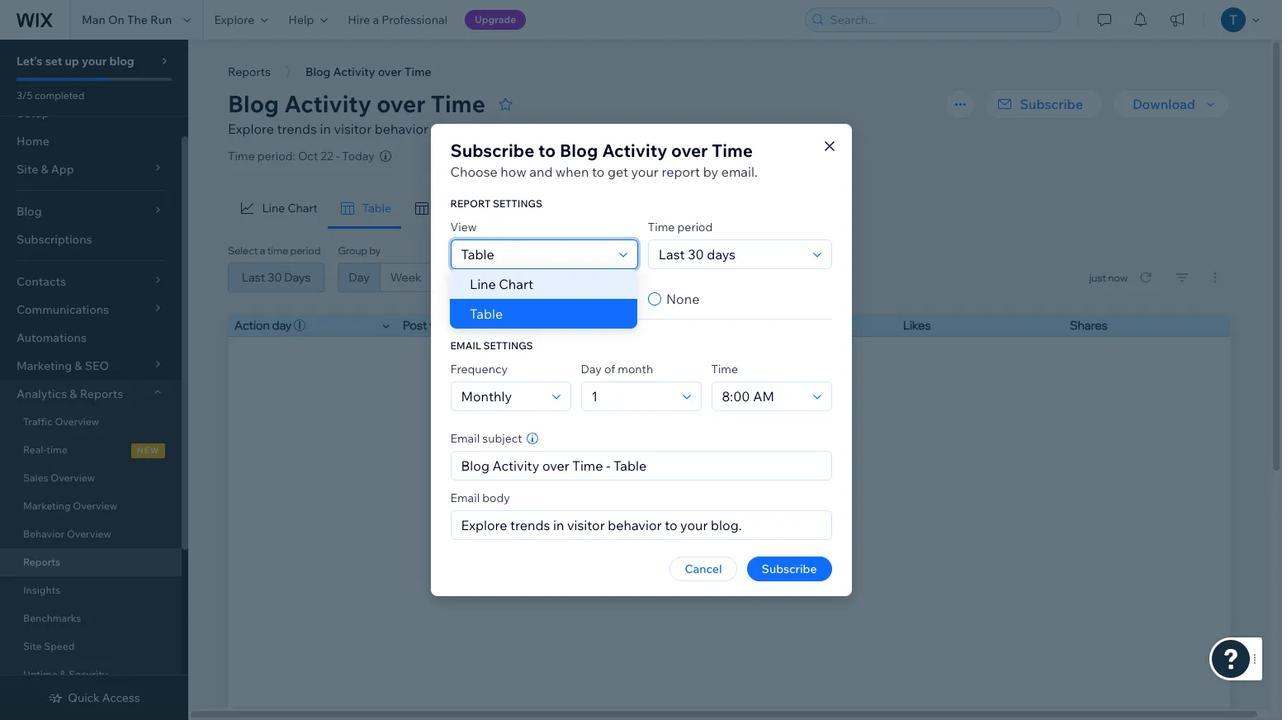 Task type: describe. For each thing, give the bounding box(es) containing it.
reports link
[[0, 548, 182, 576]]

email settings
[[451, 339, 533, 352]]

site speed
[[23, 640, 75, 652]]

the
[[127, 12, 148, 27]]

1 horizontal spatial your
[[447, 121, 475, 137]]

line inside button
[[263, 201, 286, 216]]

report settings
[[451, 197, 543, 210]]

list box containing line chart
[[450, 269, 638, 329]]

marketing overview
[[23, 500, 117, 512]]

email body
[[451, 491, 510, 505]]

upgrade
[[475, 13, 516, 26]]

choose
[[451, 164, 498, 180]]

report inside subscribe to blog activity over time choose how and when to get your report by email.
[[662, 164, 700, 180]]

hire
[[348, 12, 370, 27]]

up
[[65, 54, 79, 69]]

2 vertical spatial to
[[592, 164, 605, 180]]

behavior overview link
[[0, 520, 182, 548]]

subscribe to blog activity over time choose how and when to get your report by email.
[[451, 140, 758, 180]]

sales
[[23, 472, 48, 484]]

period:
[[257, 149, 296, 164]]

professional
[[382, 12, 448, 27]]

activity inside button
[[333, 64, 375, 79]]

email subject
[[451, 431, 522, 446]]

email for email body
[[451, 491, 480, 505]]

quick access
[[68, 690, 140, 705]]

of
[[605, 362, 615, 377]]

settings for view
[[493, 197, 543, 210]]

uptime & security link
[[0, 661, 182, 689]]

upgrade button
[[465, 10, 526, 30]]

report
[[451, 197, 491, 210]]

completed
[[35, 89, 84, 102]]

subscribe inside subscribe to blog activity over time choose how and when to get your report by email.
[[451, 140, 535, 161]]

3/5 completed
[[17, 89, 84, 102]]

0 vertical spatial new
[[476, 204, 494, 212]]

time inside subscribe to blog activity over time choose how and when to get your report by email.
[[712, 140, 753, 161]]

line chart button
[[228, 188, 328, 229]]

benchmarks link
[[0, 605, 182, 633]]

blog activity over time button
[[297, 59, 440, 84]]

hire a professional link
[[338, 0, 458, 40]]

blog activity over time inside button
[[306, 64, 432, 79]]

by
[[703, 164, 719, 180]]

day
[[581, 362, 602, 377]]

line chart inside button
[[263, 201, 318, 216]]

time up time field at right
[[712, 362, 738, 377]]

home link
[[0, 127, 182, 155]]

security
[[68, 668, 108, 681]]

set
[[45, 54, 62, 69]]

Email body field
[[456, 511, 826, 539]]

email for email subject
[[451, 431, 480, 446]]

0 vertical spatial to
[[432, 121, 444, 137]]

time up explore trends in visitor behavior to your blog. show report definitions
[[431, 89, 486, 118]]

quick
[[68, 690, 100, 705]]

cancel
[[685, 562, 722, 576]]

real-
[[23, 444, 47, 456]]

over inside button
[[378, 64, 402, 79]]

settings for frequency
[[484, 339, 533, 352]]

sidebar element
[[0, 40, 188, 720]]

benchmarks
[[23, 612, 81, 624]]

help button
[[279, 0, 338, 40]]

trends
[[277, 121, 317, 137]]

excel
[[600, 291, 632, 307]]

help
[[289, 12, 314, 27]]

time period
[[648, 220, 713, 235]]

run
[[150, 12, 172, 27]]

time
[[47, 444, 68, 456]]

traffic overview
[[23, 415, 99, 428]]

none
[[666, 291, 700, 307]]

analytics & reports
[[17, 387, 123, 401]]

setup
[[17, 106, 49, 121]]

oct
[[298, 149, 318, 164]]

blog inside subscribe to blog activity over time choose how and when to get your report by email.
[[560, 140, 598, 161]]

uptime & security
[[23, 668, 108, 681]]

home
[[17, 134, 49, 149]]

time left the period
[[648, 220, 675, 235]]

marketing overview link
[[0, 492, 182, 520]]

time inside button
[[405, 64, 432, 79]]

blog.
[[478, 121, 509, 137]]

View field
[[456, 240, 614, 268]]

email
[[451, 339, 481, 352]]

month
[[618, 362, 653, 377]]



Task type: locate. For each thing, give the bounding box(es) containing it.
22
[[321, 149, 333, 164]]

2 horizontal spatial your
[[631, 164, 659, 180]]

analytics & reports button
[[0, 380, 182, 408]]

automations link
[[0, 324, 182, 352]]

access
[[102, 690, 140, 705]]

blog
[[306, 64, 331, 79], [228, 89, 279, 118], [560, 140, 598, 161]]

table up view
[[437, 201, 466, 216]]

your left blog.
[[447, 121, 475, 137]]

Email subject field
[[456, 452, 826, 480]]

0 horizontal spatial to
[[432, 121, 444, 137]]

overview down sales overview link
[[73, 500, 117, 512]]

1 horizontal spatial reports
[[80, 387, 123, 401]]

hire a professional
[[348, 12, 448, 27]]

real-time
[[23, 444, 68, 456]]

explore
[[214, 12, 255, 27], [228, 121, 274, 137]]

your right get at the top of page
[[631, 164, 659, 180]]

0 horizontal spatial your
[[82, 54, 107, 69]]

show report definitions button
[[512, 119, 656, 139]]

1 vertical spatial over
[[377, 89, 426, 118]]

2 horizontal spatial subscribe
[[1020, 96, 1084, 112]]

2 vertical spatial over
[[672, 140, 708, 161]]

0 horizontal spatial chart
[[288, 201, 318, 216]]

table option
[[450, 299, 638, 329]]

0 vertical spatial activity
[[333, 64, 375, 79]]

chart inside button
[[288, 201, 318, 216]]

Search... field
[[825, 8, 1056, 31]]

0 horizontal spatial subscribe
[[451, 140, 535, 161]]

reports inside the analytics & reports dropdown button
[[80, 387, 123, 401]]

overview for behavior overview
[[67, 528, 111, 540]]

cancel button
[[670, 557, 737, 581]]

0 vertical spatial settings
[[493, 197, 543, 210]]

0 vertical spatial chart
[[288, 201, 318, 216]]

1 horizontal spatial to
[[539, 140, 556, 161]]

csv
[[538, 291, 565, 307]]

activity down the hire
[[333, 64, 375, 79]]

2 vertical spatial subscribe
[[762, 562, 817, 576]]

overview for sales overview
[[51, 472, 95, 484]]

sales overview
[[23, 472, 95, 484]]

over up the behavior
[[377, 89, 426, 118]]

frequency
[[451, 362, 508, 377]]

time up email.
[[712, 140, 753, 161]]

to right the behavior
[[432, 121, 444, 137]]

1 vertical spatial blog
[[228, 89, 279, 118]]

new inside sidebar element
[[137, 445, 159, 456]]

reports for "reports" button
[[228, 64, 271, 79]]

attachment
[[451, 293, 505, 305]]

activity inside subscribe to blog activity over time choose how and when to get your report by email.
[[602, 140, 668, 161]]

1 vertical spatial line
[[470, 276, 496, 292]]

0 horizontal spatial line chart
[[263, 201, 318, 216]]

0 horizontal spatial line
[[263, 201, 286, 216]]

1 horizontal spatial &
[[70, 387, 77, 401]]

get
[[608, 164, 628, 180]]

when
[[556, 164, 589, 180]]

1 vertical spatial new
[[137, 445, 159, 456]]

your right up
[[82, 54, 107, 69]]

report left by
[[662, 164, 700, 180]]

day of month
[[581, 362, 653, 377]]

marketing
[[23, 500, 71, 512]]

0 vertical spatial subscribe
[[1020, 96, 1084, 112]]

email left subject
[[451, 431, 480, 446]]

& up traffic overview
[[70, 387, 77, 401]]

line chart inside option
[[470, 276, 534, 292]]

line down period: at left top
[[263, 201, 286, 216]]

overview down analytics & reports
[[55, 415, 99, 428]]

over
[[378, 64, 402, 79], [377, 89, 426, 118], [672, 140, 708, 161]]

let's set up your blog
[[17, 54, 134, 69]]

subscriptions link
[[0, 225, 182, 254]]

overview for traffic overview
[[55, 415, 99, 428]]

insights
[[23, 584, 60, 596]]

1 vertical spatial settings
[[484, 339, 533, 352]]

man on the run
[[82, 12, 172, 27]]

0 vertical spatial line chart
[[263, 201, 318, 216]]

blog down "reports" button
[[228, 89, 279, 118]]

activity down the definitions
[[602, 140, 668, 161]]

to up and
[[539, 140, 556, 161]]

1 vertical spatial blog activity over time
[[228, 89, 486, 118]]

uptime
[[23, 668, 58, 681]]

blog activity over time up visitor
[[228, 89, 486, 118]]

blog activity over time
[[306, 64, 432, 79], [228, 89, 486, 118]]

body
[[483, 491, 510, 505]]

2 vertical spatial blog
[[560, 140, 598, 161]]

subject
[[483, 431, 522, 446]]

overview down marketing overview link
[[67, 528, 111, 540]]

2 vertical spatial activity
[[602, 140, 668, 161]]

tab list
[[228, 188, 747, 229]]

reports
[[228, 64, 271, 79], [80, 387, 123, 401], [23, 556, 60, 568]]

blog inside button
[[306, 64, 331, 79]]

reports inside "reports" button
[[228, 64, 271, 79]]

option group
[[520, 289, 700, 309]]

time period: oct 22 - today
[[228, 149, 375, 164]]

0 vertical spatial explore
[[214, 12, 255, 27]]

email.
[[722, 164, 758, 180]]

Time field
[[717, 382, 808, 410]]

1 vertical spatial explore
[[228, 121, 274, 137]]

table button
[[328, 188, 402, 229]]

overview up marketing overview
[[51, 472, 95, 484]]

2 horizontal spatial to
[[592, 164, 605, 180]]

line
[[263, 201, 286, 216], [470, 276, 496, 292]]

time down the professional
[[405, 64, 432, 79]]

report right show
[[549, 121, 588, 137]]

1 horizontal spatial line chart
[[470, 276, 534, 292]]

0 vertical spatial blog activity over time
[[306, 64, 432, 79]]

reports button
[[220, 59, 279, 84]]

0 vertical spatial &
[[70, 387, 77, 401]]

2 vertical spatial reports
[[23, 556, 60, 568]]

1 horizontal spatial blog
[[306, 64, 331, 79]]

& inside uptime & security link
[[60, 668, 66, 681]]

0 vertical spatial line
[[263, 201, 286, 216]]

2 vertical spatial your
[[631, 164, 659, 180]]

1 email from the top
[[451, 431, 480, 446]]

list box
[[450, 269, 638, 329]]

man
[[82, 12, 106, 27]]

overview for marketing overview
[[73, 500, 117, 512]]

explore trends in visitor behavior to your blog. show report definitions
[[228, 121, 656, 137]]

to left get at the top of page
[[592, 164, 605, 180]]

traffic overview link
[[0, 408, 182, 436]]

0 vertical spatial subscribe button
[[986, 89, 1103, 119]]

0 vertical spatial report
[[549, 121, 588, 137]]

1 vertical spatial line chart
[[470, 276, 534, 292]]

setup link
[[0, 99, 182, 127]]

behavior
[[375, 121, 429, 137]]

new
[[476, 204, 494, 212], [137, 445, 159, 456]]

on
[[108, 12, 125, 27]]

Frequency field
[[456, 382, 547, 410]]

reports inside reports link
[[23, 556, 60, 568]]

chart down view field
[[499, 276, 534, 292]]

1 horizontal spatial line
[[470, 276, 496, 292]]

overview
[[55, 415, 99, 428], [51, 472, 95, 484], [73, 500, 117, 512], [67, 528, 111, 540]]

1 vertical spatial &
[[60, 668, 66, 681]]

explore up "reports" button
[[214, 12, 255, 27]]

1 horizontal spatial subscribe
[[762, 562, 817, 576]]

2 horizontal spatial blog
[[560, 140, 598, 161]]

definitions
[[591, 121, 656, 137]]

activity up in
[[284, 89, 372, 118]]

table inside option
[[470, 306, 503, 322]]

-
[[336, 149, 340, 164]]

quick access button
[[48, 690, 140, 705]]

1 vertical spatial chart
[[499, 276, 534, 292]]

line up attachment
[[470, 276, 496, 292]]

table inside button
[[363, 201, 392, 216]]

email left body
[[451, 491, 480, 505]]

explore up period: at left top
[[228, 121, 274, 137]]

over up by
[[672, 140, 708, 161]]

Time period field
[[654, 240, 808, 268]]

email
[[451, 431, 480, 446], [451, 491, 480, 505]]

Day of month field
[[587, 382, 678, 410]]

reports for reports link
[[23, 556, 60, 568]]

let's
[[17, 54, 43, 69]]

& for analytics
[[70, 387, 77, 401]]

time
[[405, 64, 432, 79], [431, 89, 486, 118], [712, 140, 753, 161], [228, 149, 255, 164], [648, 220, 675, 235], [712, 362, 738, 377]]

settings down how
[[493, 197, 543, 210]]

how
[[501, 164, 527, 180]]

traffic
[[23, 415, 53, 428]]

0 horizontal spatial blog
[[228, 89, 279, 118]]

0 horizontal spatial subscribe button
[[747, 557, 832, 581]]

settings
[[493, 197, 543, 210], [484, 339, 533, 352]]

line chart down time period: oct 22 - today at the left top of the page
[[263, 201, 318, 216]]

1 vertical spatial activity
[[284, 89, 372, 118]]

time left period: at left top
[[228, 149, 255, 164]]

2 horizontal spatial reports
[[228, 64, 271, 79]]

3/5
[[17, 89, 33, 102]]

line inside option
[[470, 276, 496, 292]]

activity
[[333, 64, 375, 79], [284, 89, 372, 118], [602, 140, 668, 161]]

0 vertical spatial blog
[[306, 64, 331, 79]]

subscriptions
[[17, 232, 92, 247]]

your
[[82, 54, 107, 69], [447, 121, 475, 137], [631, 164, 659, 180]]

chart down time period: oct 22 - today at the left top of the page
[[288, 201, 318, 216]]

1 vertical spatial email
[[451, 491, 480, 505]]

blog down help button
[[306, 64, 331, 79]]

over inside subscribe to blog activity over time choose how and when to get your report by email.
[[672, 140, 708, 161]]

line chart option
[[450, 269, 638, 299]]

subscribe
[[1020, 96, 1084, 112], [451, 140, 535, 161], [762, 562, 817, 576]]

0 horizontal spatial report
[[549, 121, 588, 137]]

visitor
[[334, 121, 372, 137]]

1 vertical spatial subscribe button
[[747, 557, 832, 581]]

table down attachment
[[470, 306, 503, 322]]

1 vertical spatial subscribe
[[451, 140, 535, 161]]

0 horizontal spatial new
[[137, 445, 159, 456]]

automations
[[17, 330, 87, 345]]

0 vertical spatial reports
[[228, 64, 271, 79]]

new up view
[[476, 204, 494, 212]]

1 horizontal spatial new
[[476, 204, 494, 212]]

site speed link
[[0, 633, 182, 661]]

1 horizontal spatial chart
[[499, 276, 534, 292]]

a
[[373, 12, 379, 27]]

option group containing csv
[[520, 289, 700, 309]]

& inside the analytics & reports dropdown button
[[70, 387, 77, 401]]

in
[[320, 121, 331, 137]]

2 email from the top
[[451, 491, 480, 505]]

blog activity over time down the a
[[306, 64, 432, 79]]

1 vertical spatial reports
[[80, 387, 123, 401]]

0 vertical spatial your
[[82, 54, 107, 69]]

blog
[[109, 54, 134, 69]]

explore for explore trends in visitor behavior to your blog. show report definitions
[[228, 121, 274, 137]]

today
[[342, 149, 375, 164]]

1 vertical spatial your
[[447, 121, 475, 137]]

2 horizontal spatial table
[[470, 306, 503, 322]]

0 horizontal spatial reports
[[23, 556, 60, 568]]

0 horizontal spatial &
[[60, 668, 66, 681]]

explore for explore
[[214, 12, 255, 27]]

0 vertical spatial email
[[451, 431, 480, 446]]

& right uptime
[[60, 668, 66, 681]]

your inside sidebar element
[[82, 54, 107, 69]]

blog down show report definitions "button"
[[560, 140, 598, 161]]

tab list containing line chart
[[228, 188, 747, 229]]

0 vertical spatial over
[[378, 64, 402, 79]]

sales overview link
[[0, 464, 182, 492]]

show
[[512, 121, 546, 137]]

0 horizontal spatial table
[[363, 201, 392, 216]]

1 horizontal spatial table
[[437, 201, 466, 216]]

over down hire a professional
[[378, 64, 402, 79]]

line chart
[[263, 201, 318, 216], [470, 276, 534, 292]]

subscribe button
[[986, 89, 1103, 119], [747, 557, 832, 581]]

insights link
[[0, 576, 182, 605]]

1 horizontal spatial subscribe button
[[986, 89, 1103, 119]]

1 vertical spatial to
[[539, 140, 556, 161]]

1 vertical spatial report
[[662, 164, 700, 180]]

chart inside option
[[499, 276, 534, 292]]

line chart up attachment
[[470, 276, 534, 292]]

settings up the frequency
[[484, 339, 533, 352]]

& for uptime
[[60, 668, 66, 681]]

period
[[678, 220, 713, 235]]

1 horizontal spatial report
[[662, 164, 700, 180]]

your inside subscribe to blog activity over time choose how and when to get your report by email.
[[631, 164, 659, 180]]

speed
[[44, 640, 75, 652]]

table down today
[[363, 201, 392, 216]]

new up sales overview link
[[137, 445, 159, 456]]

view
[[451, 220, 477, 235]]

and
[[530, 164, 553, 180]]

behavior
[[23, 528, 65, 540]]



Task type: vqa. For each thing, say whether or not it's contained in the screenshot.
be
no



